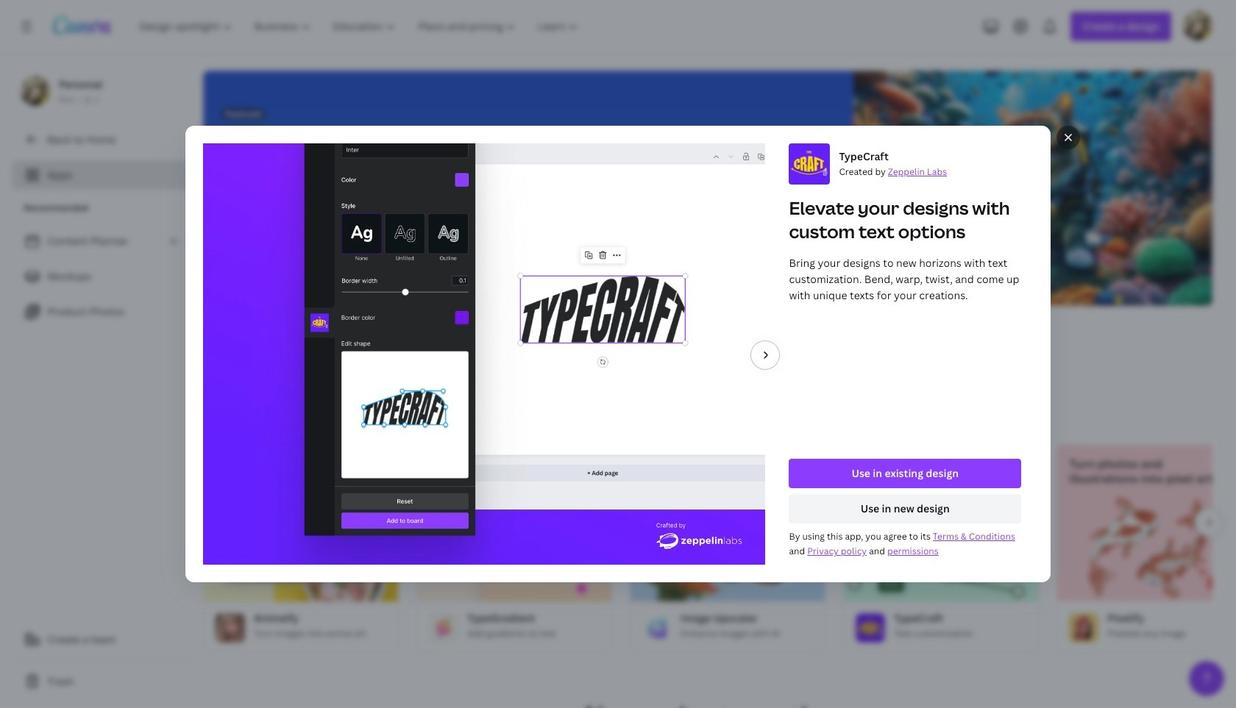 Task type: locate. For each thing, give the bounding box(es) containing it.
Input field to search for apps search field
[[233, 319, 458, 347]]

0 vertical spatial image upscaler image
[[631, 498, 825, 602]]

typecraft image
[[856, 614, 885, 643]]

pixelify image
[[1057, 498, 1236, 602]]

1 vertical spatial typegradient image
[[429, 614, 458, 643]]

animeify image
[[204, 498, 398, 602], [216, 614, 245, 643]]

an image with a cursor next to a text box containing the prompt "a cat going scuba diving" to generate an image. the generated image of a cat doing scuba diving is behind the text box. image
[[794, 71, 1213, 306]]

typegradient image
[[417, 498, 611, 602], [429, 614, 458, 643]]

list
[[12, 227, 191, 327]]

0 vertical spatial typegradient image
[[417, 498, 611, 602]]

image upscaler image
[[631, 498, 825, 602], [642, 614, 672, 643]]

typecraft image
[[844, 498, 1038, 602]]

pixelify image
[[1069, 614, 1099, 643]]

1 vertical spatial animeify image
[[216, 614, 245, 643]]



Task type: describe. For each thing, give the bounding box(es) containing it.
0 vertical spatial animeify image
[[204, 498, 398, 602]]

1 vertical spatial image upscaler image
[[642, 614, 672, 643]]

top level navigation element
[[129, 12, 591, 41]]



Task type: vqa. For each thing, say whether or not it's contained in the screenshot.
TypeGradient icon
yes



